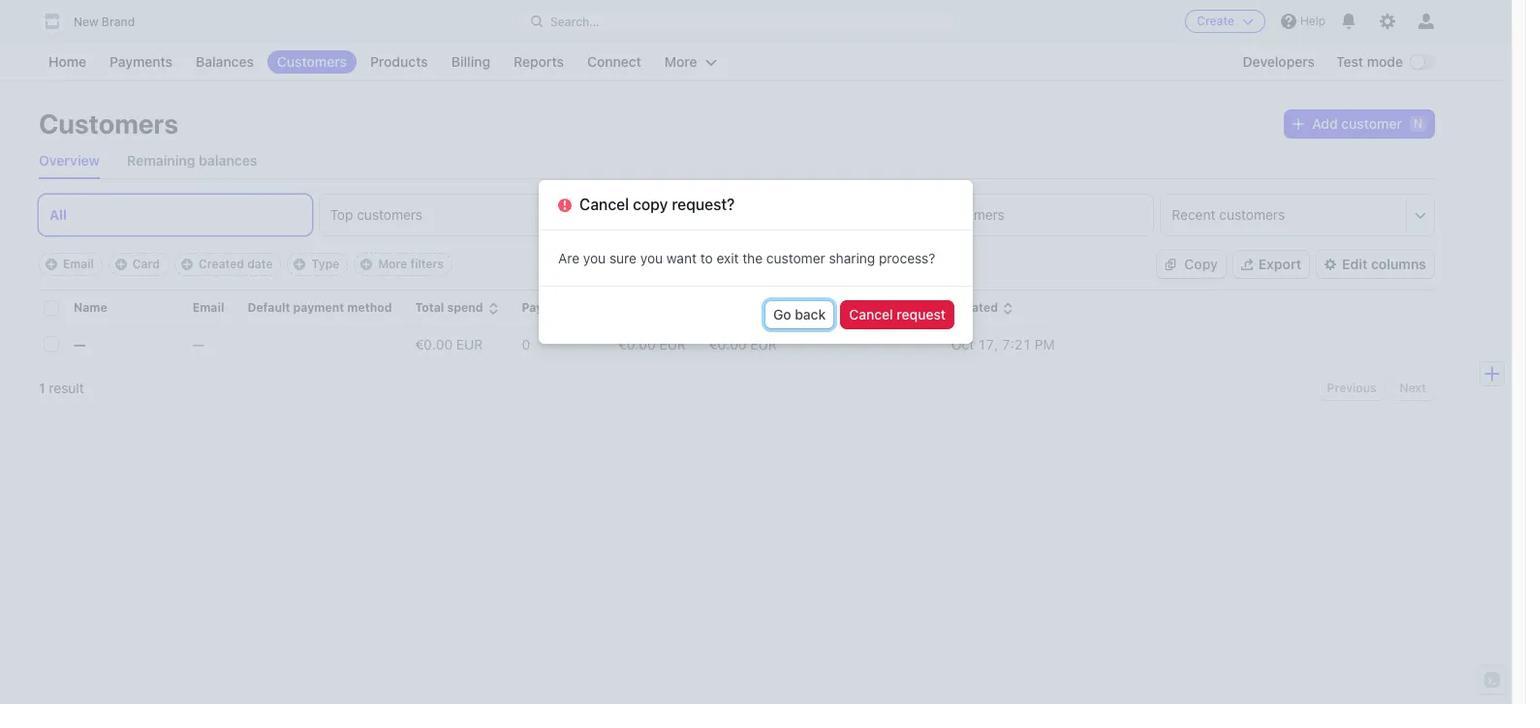 Task type: describe. For each thing, give the bounding box(es) containing it.
cancel
[[849, 306, 893, 323]]

n
[[1414, 116, 1423, 131]]

all link
[[39, 195, 312, 236]]

next
[[1400, 381, 1427, 395]]

customers link
[[267, 50, 357, 74]]

balances
[[199, 152, 257, 169]]

time
[[644, 206, 671, 223]]

1 horizontal spatial customer
[[1342, 115, 1403, 132]]

reports
[[514, 53, 564, 70]]

card
[[133, 257, 160, 271]]

2 eur from the left
[[660, 336, 686, 352]]

oct 17, 7:21 pm link
[[952, 328, 1435, 360]]

test mode
[[1337, 53, 1404, 70]]

edit
[[1343, 256, 1368, 272]]

oct
[[952, 336, 974, 352]]

payment for last
[[862, 300, 913, 315]]

toolbar containing email
[[39, 253, 453, 276]]

go back button
[[766, 301, 834, 329]]

tab list containing overview
[[39, 143, 1435, 179]]

more for more filters
[[378, 257, 407, 271]]

are you sure you want to exit the customer sharing process?
[[558, 250, 936, 267]]

add more filters image
[[361, 259, 373, 270]]

Search… search field
[[520, 9, 954, 33]]

method
[[347, 300, 392, 315]]

€0.00 eur for 2nd the €0.00 eur link from right
[[618, 336, 686, 352]]

sure
[[610, 250, 637, 267]]

created for created date
[[199, 257, 244, 271]]

repeat customers link
[[881, 195, 1154, 236]]

more for more
[[665, 53, 698, 70]]

1 vertical spatial payments
[[522, 300, 580, 315]]

3 €0.00 eur link from the left
[[709, 328, 834, 360]]

first-time customers link
[[600, 195, 873, 236]]

go
[[773, 306, 792, 323]]

balances link
[[186, 50, 264, 74]]

billing
[[451, 53, 490, 70]]

created for created
[[952, 300, 998, 315]]

next button
[[1392, 377, 1435, 400]]

edit columns
[[1343, 256, 1427, 272]]

last
[[834, 300, 859, 315]]

1 €0.00 eur link from the left
[[415, 328, 522, 360]]

overview link
[[39, 143, 100, 178]]

edit columns button
[[1317, 251, 1435, 278]]

oct 17, 7:21 pm
[[952, 336, 1055, 352]]

losses
[[758, 300, 795, 315]]

developers link
[[1233, 50, 1325, 74]]

create
[[1197, 14, 1235, 28]]

last payment
[[834, 300, 913, 315]]

previous
[[1328, 381, 1377, 395]]

are
[[558, 250, 580, 267]]

overview
[[39, 152, 100, 169]]

email inside toolbar
[[63, 257, 94, 271]]

€0.00 eur for third the €0.00 eur link from left
[[709, 336, 777, 352]]

payments link
[[100, 50, 182, 74]]

process?
[[879, 250, 936, 267]]

products
[[370, 53, 428, 70]]

search…
[[551, 14, 600, 29]]

0 link
[[522, 328, 618, 360]]

0 horizontal spatial customer
[[767, 250, 826, 267]]

developers
[[1243, 53, 1315, 70]]

dispute
[[709, 300, 755, 315]]

2 — link from the left
[[193, 328, 248, 360]]

1 €0.00 from the left
[[415, 336, 453, 352]]

0
[[522, 336, 530, 352]]

2 €0.00 eur link from the left
[[618, 328, 709, 360]]

add
[[1313, 115, 1338, 132]]

date
[[247, 257, 273, 271]]

cancel request
[[849, 306, 946, 323]]

Select All checkbox
[[45, 302, 58, 315]]

svg image inside copy popup button
[[1166, 259, 1177, 270]]

1
[[39, 380, 45, 396]]

top customers link
[[319, 195, 592, 236]]

more button
[[655, 50, 727, 74]]

filters
[[411, 257, 444, 271]]

remaining balances link
[[127, 143, 257, 178]]

1 horizontal spatial email
[[193, 300, 224, 315]]

3 €0.00 from the left
[[709, 336, 747, 352]]

brand
[[102, 15, 135, 29]]

name
[[74, 300, 107, 315]]

billing link
[[442, 50, 500, 74]]

connect
[[587, 53, 642, 70]]

top customers
[[330, 206, 423, 223]]

1 you from the left
[[583, 250, 606, 267]]

add type image
[[294, 259, 306, 270]]

new brand button
[[39, 8, 154, 35]]

recent
[[1172, 206, 1216, 223]]



Task type: locate. For each thing, give the bounding box(es) containing it.
1 horizontal spatial —
[[193, 336, 204, 352]]

you right the sure
[[641, 250, 663, 267]]

first-time customers
[[611, 206, 741, 223]]

€0.00 eur link down go
[[709, 328, 834, 360]]

home
[[48, 53, 86, 70]]

reports link
[[504, 50, 574, 74]]

copy
[[1185, 256, 1218, 272]]

1 horizontal spatial more
[[665, 53, 698, 70]]

€0.00 eur link down dispute
[[618, 328, 709, 360]]

€0.00 down the sure
[[618, 336, 656, 352]]

1 horizontal spatial €0.00
[[618, 336, 656, 352]]

created right add created date 'image'
[[199, 257, 244, 271]]

payment
[[293, 300, 344, 315], [862, 300, 913, 315]]

0 horizontal spatial €0.00
[[415, 336, 453, 352]]

0 vertical spatial customers
[[277, 53, 347, 70]]

default
[[248, 300, 290, 315]]

2 horizontal spatial €0.00
[[709, 336, 747, 352]]

0 horizontal spatial customers
[[39, 108, 178, 140]]

dispute losses
[[709, 300, 795, 315]]

1 horizontal spatial customers
[[277, 53, 347, 70]]

1 horizontal spatial svg image
[[1293, 118, 1305, 130]]

want
[[667, 250, 697, 267]]

3 customers from the left
[[939, 206, 1005, 223]]

— link down 'name'
[[74, 328, 131, 360]]

1 €0.00 eur from the left
[[415, 336, 483, 352]]

17,
[[978, 336, 999, 352]]

svg image left copy at the top right of page
[[1166, 259, 1177, 270]]

0 horizontal spatial svg image
[[1166, 259, 1177, 270]]

1 eur from the left
[[456, 336, 483, 352]]

the
[[743, 250, 763, 267]]

— for second — link from the right
[[74, 336, 86, 352]]

result
[[49, 380, 84, 396]]

add created date image
[[181, 259, 193, 270]]

payments up 0 link
[[522, 300, 580, 315]]

0 vertical spatial created
[[199, 257, 244, 271]]

balances
[[196, 53, 254, 70]]

spend
[[447, 300, 483, 315]]

remaining
[[127, 152, 195, 169]]

more right connect on the top of the page
[[665, 53, 698, 70]]

toolbar
[[39, 253, 453, 276]]

Select Item checkbox
[[45, 337, 58, 351]]

1 vertical spatial customers
[[39, 108, 178, 140]]

request
[[897, 306, 946, 323]]

customers up overview
[[39, 108, 178, 140]]

customers right the top on the left top of page
[[357, 206, 423, 223]]

go back
[[773, 306, 826, 323]]

2 you from the left
[[641, 250, 663, 267]]

customers for top customers
[[357, 206, 423, 223]]

1 vertical spatial email
[[193, 300, 224, 315]]

previous button
[[1320, 377, 1385, 400]]

payments down brand
[[110, 53, 173, 70]]

0 horizontal spatial email
[[63, 257, 94, 271]]

export
[[1259, 256, 1302, 272]]

customers for repeat customers
[[939, 206, 1005, 223]]

customers
[[357, 206, 423, 223], [675, 206, 741, 223], [939, 206, 1005, 223], [1220, 206, 1285, 223]]

add customer
[[1313, 115, 1403, 132]]

back
[[795, 306, 826, 323]]

all
[[49, 206, 67, 223]]

0 horizontal spatial more
[[378, 257, 407, 271]]

eur down spend
[[456, 336, 483, 352]]

0 horizontal spatial created
[[199, 257, 244, 271]]

payments
[[110, 53, 173, 70], [522, 300, 580, 315]]

you right are
[[583, 250, 606, 267]]

sharing
[[829, 250, 876, 267]]

— right select item option
[[74, 336, 86, 352]]

3 eur from the left
[[751, 336, 777, 352]]

exit
[[717, 250, 739, 267]]

2 €0.00 from the left
[[618, 336, 656, 352]]

1 horizontal spatial you
[[641, 250, 663, 267]]

more right add more filters icon
[[378, 257, 407, 271]]

payments inside the payments link
[[110, 53, 173, 70]]

eur
[[456, 336, 483, 352], [660, 336, 686, 352], [751, 336, 777, 352]]

0 vertical spatial tab list
[[39, 143, 1435, 179]]

2 horizontal spatial €0.00 eur
[[709, 336, 777, 352]]

new
[[74, 15, 98, 29]]

add email image
[[46, 259, 57, 270]]

€0.00 eur down dispute losses
[[709, 336, 777, 352]]

€0.00 eur link
[[415, 328, 522, 360], [618, 328, 709, 360], [709, 328, 834, 360]]

1 — link from the left
[[74, 328, 131, 360]]

0 vertical spatial svg image
[[1293, 118, 1305, 130]]

— for first — link from the right
[[193, 336, 204, 352]]

copy button
[[1158, 251, 1226, 278]]

customer
[[1342, 115, 1403, 132], [767, 250, 826, 267]]

create button
[[1186, 10, 1266, 33]]

€0.00 down dispute
[[709, 336, 747, 352]]

1 customers from the left
[[357, 206, 423, 223]]

connect link
[[578, 50, 651, 74]]

products link
[[361, 50, 438, 74]]

customers for recent customers
[[1220, 206, 1285, 223]]

0 horizontal spatial —
[[74, 336, 86, 352]]

customer right "the"
[[767, 250, 826, 267]]

repeat
[[892, 206, 936, 223]]

remaining balances
[[127, 152, 257, 169]]

add card image
[[115, 259, 127, 270]]

1 horizontal spatial — link
[[193, 328, 248, 360]]

recent customers link
[[1162, 195, 1406, 236]]

customers up to
[[675, 206, 741, 223]]

customers right repeat
[[939, 206, 1005, 223]]

type
[[312, 257, 340, 271]]

to
[[701, 250, 713, 267]]

recent customers
[[1172, 206, 1285, 223]]

0 horizontal spatial you
[[583, 250, 606, 267]]

email down add created date 'image'
[[193, 300, 224, 315]]

0 vertical spatial customer
[[1342, 115, 1403, 132]]

tab list
[[39, 143, 1435, 179], [39, 195, 1435, 236]]

more
[[665, 53, 698, 70], [378, 257, 407, 271]]

— down add created date 'image'
[[193, 336, 204, 352]]

2 payment from the left
[[862, 300, 913, 315]]

2 €0.00 eur from the left
[[618, 336, 686, 352]]

4 customers from the left
[[1220, 206, 1285, 223]]

export button
[[1234, 251, 1310, 278]]

you
[[583, 250, 606, 267], [641, 250, 663, 267]]

—
[[74, 336, 86, 352], [193, 336, 204, 352]]

home link
[[39, 50, 96, 74]]

mode
[[1367, 53, 1404, 70]]

new brand
[[74, 15, 135, 29]]

2 horizontal spatial eur
[[751, 336, 777, 352]]

1 vertical spatial created
[[952, 300, 998, 315]]

top
[[330, 206, 353, 223]]

1 tab list from the top
[[39, 143, 1435, 179]]

€0.00 eur down the sure
[[618, 336, 686, 352]]

1 horizontal spatial payment
[[862, 300, 913, 315]]

2 — from the left
[[193, 336, 204, 352]]

0 horizontal spatial — link
[[74, 328, 131, 360]]

open overflow menu image
[[1415, 209, 1427, 221]]

svg image left add
[[1293, 118, 1305, 130]]

created
[[199, 257, 244, 271], [952, 300, 998, 315]]

eur down 'want'
[[660, 336, 686, 352]]

€0.00 eur for first the €0.00 eur link from left
[[415, 336, 483, 352]]

0 horizontal spatial eur
[[456, 336, 483, 352]]

pm
[[1035, 336, 1055, 352]]

0 vertical spatial more
[[665, 53, 698, 70]]

columns
[[1372, 256, 1427, 272]]

created up oct
[[952, 300, 998, 315]]

email right the add email 'image'
[[63, 257, 94, 271]]

default payment method
[[248, 300, 392, 315]]

svg image
[[1293, 118, 1305, 130], [1166, 259, 1177, 270]]

1 vertical spatial tab list
[[39, 195, 1435, 236]]

2 customers from the left
[[675, 206, 741, 223]]

1 horizontal spatial payments
[[522, 300, 580, 315]]

tab list up exit
[[39, 195, 1435, 236]]

2 tab list from the top
[[39, 195, 1435, 236]]

tab list containing all
[[39, 195, 1435, 236]]

payment for default
[[293, 300, 344, 315]]

customers up export button
[[1220, 206, 1285, 223]]

— link down 'default'
[[193, 328, 248, 360]]

1 horizontal spatial €0.00 eur
[[618, 336, 686, 352]]

0 vertical spatial email
[[63, 257, 94, 271]]

customer left n
[[1342, 115, 1403, 132]]

0 horizontal spatial payments
[[110, 53, 173, 70]]

— link
[[74, 328, 131, 360], [193, 328, 248, 360]]

1 payment from the left
[[293, 300, 344, 315]]

eur down go
[[751, 336, 777, 352]]

more inside button
[[665, 53, 698, 70]]

€0.00 eur down 'total spend'
[[415, 336, 483, 352]]

3 €0.00 eur from the left
[[709, 336, 777, 352]]

1 vertical spatial customer
[[767, 250, 826, 267]]

0 horizontal spatial €0.00 eur
[[415, 336, 483, 352]]

total spend
[[415, 300, 483, 315]]

tab list up first-time customers link
[[39, 143, 1435, 179]]

€0.00 down total
[[415, 336, 453, 352]]

cancel request button
[[842, 301, 954, 329]]

1 vertical spatial svg image
[[1166, 259, 1177, 270]]

1 horizontal spatial eur
[[660, 336, 686, 352]]

1 vertical spatial more
[[378, 257, 407, 271]]

created date
[[199, 257, 273, 271]]

0 horizontal spatial payment
[[293, 300, 344, 315]]

test
[[1337, 53, 1364, 70]]

first-
[[611, 206, 644, 223]]

7:21
[[1002, 336, 1031, 352]]

customers left products
[[277, 53, 347, 70]]

1 — from the left
[[74, 336, 86, 352]]

email
[[63, 257, 94, 271], [193, 300, 224, 315]]

0 vertical spatial payments
[[110, 53, 173, 70]]

€0.00 eur
[[415, 336, 483, 352], [618, 336, 686, 352], [709, 336, 777, 352]]

€0.00 eur link down spend
[[415, 328, 522, 360]]

customers inside customers link
[[277, 53, 347, 70]]

1 horizontal spatial created
[[952, 300, 998, 315]]



Task type: vqa. For each thing, say whether or not it's contained in the screenshot.
reports link
yes



